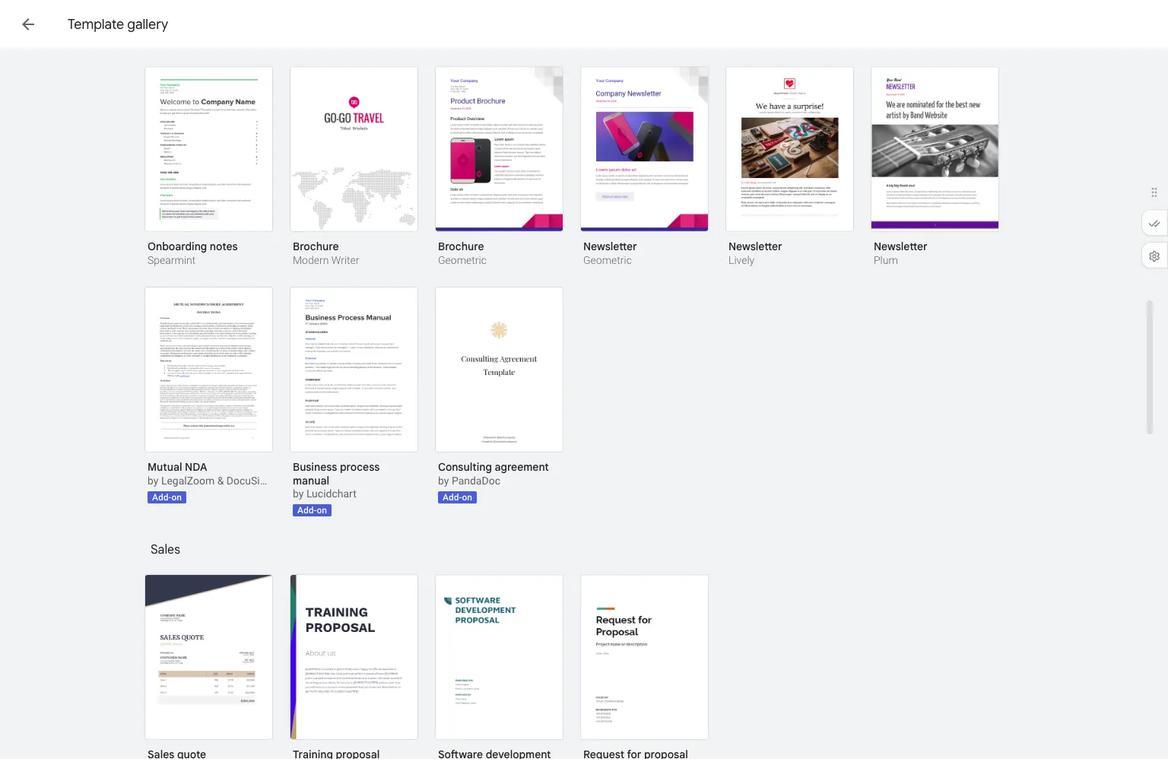 Task type: vqa. For each thing, say whether or not it's contained in the screenshot.
Share. Private to only me. image
no



Task type: describe. For each thing, give the bounding box(es) containing it.
agreement
[[495, 460, 549, 474]]

add- inside business process manual by lucidchart add-on
[[297, 505, 317, 516]]

on inside mutual nda by legalzoom & docusign add-on
[[171, 492, 182, 503]]

business process manual option
[[290, 287, 418, 516]]

business
[[293, 460, 337, 474]]

process
[[340, 460, 380, 474]]

newsletter for newsletter geometric
[[583, 240, 637, 253]]

list box inside choose template dialog dialog
[[145, 0, 1019, 535]]

onboarding
[[148, 240, 207, 253]]

lucidchart
[[306, 488, 357, 500]]

by inside business process manual by lucidchart add-on
[[293, 488, 304, 500]]

newsletter plum
[[874, 240, 928, 266]]

notes
[[210, 240, 238, 253]]

docusign link
[[226, 475, 272, 487]]

docs link
[[49, 9, 122, 43]]

by for mutual
[[148, 475, 158, 487]]

mutual nda option
[[145, 287, 273, 503]]

2 brochure option from the left
[[435, 66, 564, 268]]

pandadoc
[[452, 475, 500, 487]]

newsletter geometric
[[583, 240, 637, 266]]

brochure for brochure modern writer
[[293, 240, 339, 253]]

writer
[[331, 254, 359, 266]]

geometric for brochure
[[438, 254, 487, 266]]

consulting agreement option
[[435, 287, 564, 503]]

business process manual by lucidchart add-on
[[293, 460, 380, 516]]

brochure modern writer
[[293, 240, 359, 266]]

1 newsletter option from the left
[[580, 66, 709, 268]]

3 newsletter option from the left
[[871, 66, 999, 268]]

4 option from the left
[[580, 574, 709, 759]]

consulting agreement by pandadoc add-on
[[438, 460, 549, 503]]

pandadoc link
[[452, 475, 500, 487]]

template
[[68, 16, 124, 33]]

brochure geometric
[[438, 240, 487, 266]]

gallery
[[127, 16, 168, 33]]

mutual
[[148, 460, 182, 474]]

legalzoom link
[[161, 475, 215, 487]]



Task type: locate. For each thing, give the bounding box(es) containing it.
on inside business process manual by lucidchart add-on
[[317, 505, 327, 516]]

2 brochure from the left
[[438, 240, 484, 253]]

docusign
[[226, 475, 272, 487]]

brochure
[[293, 240, 339, 253], [438, 240, 484, 253]]

newsletter for newsletter lively
[[729, 240, 782, 253]]

brochure option
[[290, 66, 418, 268], [435, 66, 564, 268]]

add- down mutual
[[152, 492, 171, 503]]

add-
[[152, 492, 171, 503], [443, 492, 462, 503], [297, 505, 317, 516]]

on down the lucidchart link on the left of page
[[317, 505, 327, 516]]

legalzoom
[[161, 475, 215, 487]]

template gallery
[[68, 16, 168, 33]]

add- inside consulting agreement by pandadoc add-on
[[443, 492, 462, 503]]

by down business
[[293, 488, 304, 500]]

list box containing onboarding notes
[[145, 0, 1019, 535]]

add- down the lucidchart link on the left of page
[[297, 505, 317, 516]]

0 horizontal spatial newsletter
[[583, 240, 637, 253]]

1 brochure from the left
[[293, 240, 339, 253]]

spearmint
[[148, 254, 196, 266]]

sales
[[151, 542, 180, 557]]

2 horizontal spatial add-
[[443, 492, 462, 503]]

brochure inside brochure geometric
[[438, 240, 484, 253]]

nda
[[185, 460, 207, 474]]

docs
[[85, 14, 122, 35]]

on down legalzoom link
[[171, 492, 182, 503]]

1 horizontal spatial brochure option
[[435, 66, 564, 268]]

add- down pandadoc
[[443, 492, 462, 503]]

newsletter lively
[[729, 240, 782, 266]]

1 horizontal spatial add-
[[297, 505, 317, 516]]

modern
[[293, 254, 329, 266]]

0 horizontal spatial newsletter option
[[580, 66, 709, 268]]

newsletter
[[583, 240, 637, 253], [729, 240, 782, 253], [874, 240, 928, 253]]

consulting
[[438, 460, 492, 474]]

plum
[[874, 254, 898, 266]]

2 horizontal spatial by
[[438, 475, 449, 487]]

geometric inside newsletter geometric
[[583, 254, 632, 266]]

2 option from the left
[[290, 574, 418, 759]]

2 newsletter option from the left
[[726, 66, 854, 268]]

lucidchart link
[[306, 488, 357, 500]]

1 horizontal spatial geometric
[[583, 254, 632, 266]]

3 option from the left
[[435, 574, 564, 759]]

lively
[[729, 254, 755, 266]]

by down mutual
[[148, 475, 158, 487]]

1 horizontal spatial newsletter option
[[726, 66, 854, 268]]

0 horizontal spatial brochure option
[[290, 66, 418, 268]]

1 newsletter from the left
[[583, 240, 637, 253]]

0 horizontal spatial by
[[148, 475, 158, 487]]

1 horizontal spatial by
[[293, 488, 304, 500]]

by down consulting at the bottom of page
[[438, 475, 449, 487]]

1 brochure option from the left
[[290, 66, 418, 268]]

1 horizontal spatial on
[[317, 505, 327, 516]]

on inside consulting agreement by pandadoc add-on
[[462, 492, 472, 503]]

newsletter for newsletter plum
[[874, 240, 928, 253]]

by
[[148, 475, 158, 487], [438, 475, 449, 487], [293, 488, 304, 500]]

manual
[[293, 474, 329, 488]]

by inside mutual nda by legalzoom & docusign add-on
[[148, 475, 158, 487]]

0 horizontal spatial geometric
[[438, 254, 487, 266]]

2 horizontal spatial on
[[462, 492, 472, 503]]

onboarding notes option
[[145, 66, 273, 268]]

&
[[217, 475, 224, 487]]

brochure for brochure geometric
[[438, 240, 484, 253]]

1 horizontal spatial newsletter
[[729, 240, 782, 253]]

on
[[171, 492, 182, 503], [462, 492, 472, 503], [317, 505, 327, 516]]

geometric
[[438, 254, 487, 266], [583, 254, 632, 266]]

add- inside mutual nda by legalzoom & docusign add-on
[[152, 492, 171, 503]]

0 horizontal spatial on
[[171, 492, 182, 503]]

3 newsletter from the left
[[874, 240, 928, 253]]

0 horizontal spatial add-
[[152, 492, 171, 503]]

onboarding notes spearmint
[[148, 240, 238, 266]]

by for consulting
[[438, 475, 449, 487]]

1 horizontal spatial brochure
[[438, 240, 484, 253]]

by inside consulting agreement by pandadoc add-on
[[438, 475, 449, 487]]

2 newsletter from the left
[[729, 240, 782, 253]]

mutual nda by legalzoom & docusign add-on
[[148, 460, 272, 503]]

choose template dialog dialog
[[0, 0, 1168, 759]]

geometric for newsletter
[[583, 254, 632, 266]]

2 geometric from the left
[[583, 254, 632, 266]]

newsletter option
[[580, 66, 709, 268], [726, 66, 854, 268], [871, 66, 999, 268]]

1 option from the left
[[145, 574, 273, 759]]

brochure inside brochure modern writer
[[293, 240, 339, 253]]

sales list box
[[145, 574, 1019, 759]]

option
[[145, 574, 273, 759], [290, 574, 418, 759], [435, 574, 564, 759], [580, 574, 709, 759]]

geometric inside the brochure option
[[438, 254, 487, 266]]

2 horizontal spatial newsletter option
[[871, 66, 999, 268]]

2 horizontal spatial newsletter
[[874, 240, 928, 253]]

on down pandadoc
[[462, 492, 472, 503]]

1 geometric from the left
[[438, 254, 487, 266]]

0 horizontal spatial brochure
[[293, 240, 339, 253]]

list box
[[145, 0, 1019, 535]]



